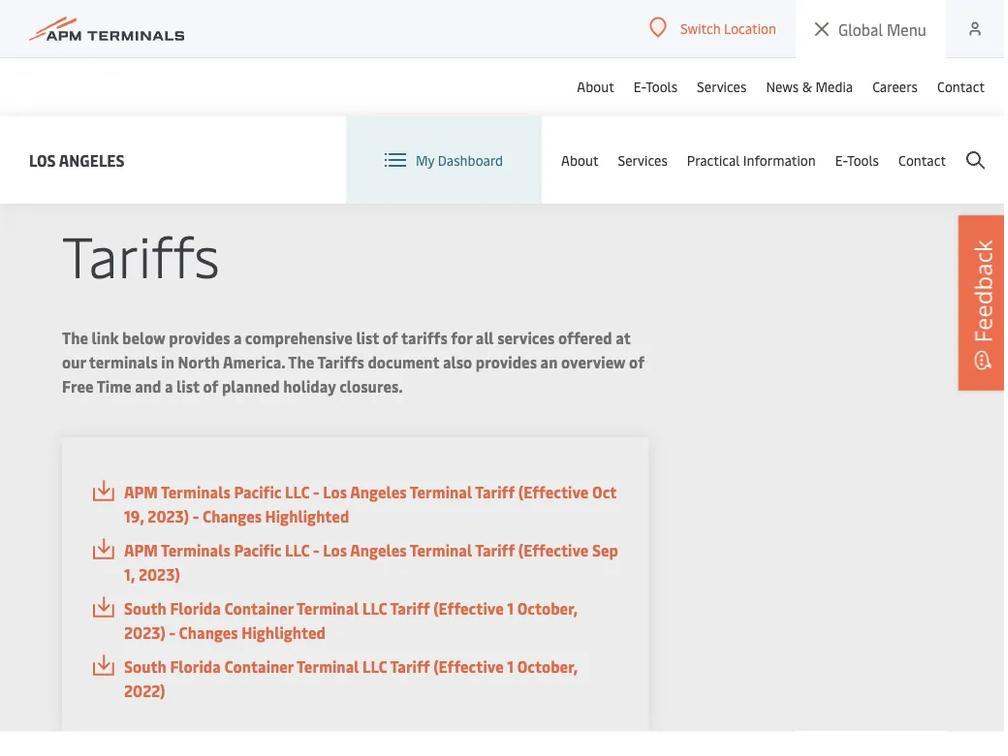 Task type: locate. For each thing, give the bounding box(es) containing it.
apm
[[124, 481, 158, 502], [124, 540, 158, 560]]

1 south from the top
[[124, 598, 167, 619]]

south inside south florida container terminal llc tariff (effective 1 october, 2023) - changes highlighted
[[124, 598, 167, 619]]

tariff
[[475, 481, 515, 502], [475, 540, 515, 560], [390, 598, 430, 619], [390, 656, 430, 677]]

llc inside "apm terminals pacific llc - los angeles terminal tariff (effective sep 1, 2023)"
[[285, 540, 310, 560]]

south for south florida container terminal llc tariff (effective 1 october, 2022)
[[124, 656, 167, 677]]

florida inside south florida container terminal llc tariff (effective 1 october, 2023) - changes highlighted
[[170, 598, 221, 619]]

2 pacific from the top
[[234, 540, 282, 560]]

tariff inside south florida container terminal llc tariff (effective 1 october, 2022)
[[390, 656, 430, 677]]

tariff inside south florida container terminal llc tariff (effective 1 october, 2023) - changes highlighted
[[390, 598, 430, 619]]

services
[[697, 77, 747, 96], [618, 151, 668, 169]]

of
[[383, 327, 398, 348], [629, 351, 645, 372], [203, 376, 219, 397]]

all
[[476, 327, 494, 348]]

1 for south florida container terminal llc tariff (effective 1 october, 2023) - changes highlighted
[[507, 598, 514, 619]]

list up the "document" at the left
[[356, 327, 379, 348]]

0 vertical spatial 1
[[507, 598, 514, 619]]

1 container from the top
[[224, 598, 294, 619]]

list right the "a"
[[177, 376, 200, 397]]

location
[[724, 18, 777, 37]]

changes inside apm terminals pacific llc - los angeles terminal tariff (effective oct 19, 2023) - changes highlighted
[[203, 506, 262, 527]]

1 horizontal spatial tariffs
[[317, 351, 364, 372]]

1 for south florida container terminal llc tariff (effective 1 october, 2022)
[[507, 656, 514, 677]]

provides
[[169, 327, 230, 348], [476, 351, 537, 372]]

south down the 1,
[[124, 598, 167, 619]]

also
[[443, 351, 472, 372]]

news & media button
[[766, 57, 853, 115]]

apm terminals pacific llc - los angeles terminal tariff (effective oct 19, 2023) - changes highlighted
[[124, 481, 617, 527]]

2 south from the top
[[124, 656, 167, 677]]

pacific for 1,
[[234, 540, 282, 560]]

llc
[[285, 481, 310, 502], [285, 540, 310, 560], [363, 598, 387, 619], [363, 656, 387, 677]]

0 vertical spatial florida
[[170, 598, 221, 619]]

1 florida from the top
[[170, 598, 221, 619]]

1 vertical spatial terminals
[[161, 540, 231, 560]]

1
[[507, 598, 514, 619], [507, 656, 514, 677]]

e-
[[634, 77, 646, 96], [836, 151, 848, 169]]

llc up apm terminals pacific llc - los angeles terminal tariff (effective sep 1, 2023) link
[[285, 481, 310, 502]]

0 vertical spatial of
[[383, 327, 398, 348]]

planned
[[222, 376, 280, 397]]

about button
[[577, 57, 615, 115]]

south florida container terminal llc tariff (effective 1 october, 2023) - changes highlighted
[[124, 598, 578, 643]]

1 vertical spatial october,
[[517, 656, 578, 677]]

menu
[[887, 19, 927, 40]]

of up the "document" at the left
[[383, 327, 398, 348]]

llc down south florida container terminal llc tariff (effective 1 october, 2023) - changes highlighted link on the bottom of the page
[[363, 656, 387, 677]]

highlighted
[[265, 506, 349, 527], [242, 622, 326, 643]]

october, inside south florida container terminal llc tariff (effective 1 october, 2023) - changes highlighted
[[517, 598, 578, 619]]

1 vertical spatial contact
[[899, 151, 946, 169]]

of down at
[[629, 351, 645, 372]]

0 horizontal spatial e-tools button
[[634, 57, 678, 115]]

changes
[[203, 506, 262, 527], [179, 622, 238, 643]]

0 vertical spatial october,
[[517, 598, 578, 619]]

0 vertical spatial changes
[[203, 506, 262, 527]]

2 1 from the top
[[507, 656, 514, 677]]

2 apm from the top
[[124, 540, 158, 560]]

-
[[313, 481, 320, 502], [193, 506, 199, 527], [313, 540, 320, 560], [169, 622, 176, 643]]

2023) up 2022)
[[124, 622, 166, 643]]

careers
[[873, 77, 918, 96]]

contact
[[938, 77, 985, 96], [899, 151, 946, 169]]

e-tools button right about dropdown button
[[634, 57, 678, 115]]

tariffs
[[62, 216, 220, 292], [317, 351, 364, 372]]

about
[[577, 77, 615, 96], [561, 151, 599, 169]]

florida
[[170, 598, 221, 619], [170, 656, 221, 677]]

1 pacific from the top
[[234, 481, 282, 502]]

2023)
[[148, 506, 189, 527], [139, 564, 180, 585], [124, 622, 166, 643]]

2 container from the top
[[224, 656, 294, 677]]

terminals inside "apm terminals pacific llc - los angeles terminal tariff (effective sep 1, 2023)"
[[161, 540, 231, 560]]

about up about popup button
[[577, 77, 615, 96]]

terminals inside apm terminals pacific llc - los angeles terminal tariff (effective oct 19, 2023) - changes highlighted
[[161, 481, 231, 502]]

0 vertical spatial e-tools
[[634, 77, 678, 96]]

1 horizontal spatial of
[[383, 327, 398, 348]]

tariffs up closures.
[[317, 351, 364, 372]]

highlighted inside apm terminals pacific llc - los angeles terminal tariff (effective oct 19, 2023) - changes highlighted
[[265, 506, 349, 527]]

highlighted up south florida container terminal llc tariff (effective 1 october, 2022)
[[242, 622, 326, 643]]

below
[[122, 327, 166, 348]]

1 vertical spatial apm
[[124, 540, 158, 560]]

october,
[[517, 598, 578, 619], [517, 656, 578, 677]]

apm for 1,
[[124, 540, 158, 560]]

news
[[766, 77, 799, 96]]

2 horizontal spatial of
[[629, 351, 645, 372]]

global menu button
[[796, 0, 946, 59]]

holiday
[[283, 376, 336, 397]]

2023) for 19,
[[148, 506, 189, 527]]

about left services popup button
[[561, 151, 599, 169]]

los angeles
[[29, 149, 125, 170], [62, 154, 134, 172]]

0 vertical spatial container
[[224, 598, 294, 619]]

los
[[29, 149, 56, 170], [62, 154, 83, 172], [323, 481, 347, 502], [323, 540, 347, 560]]

1,
[[124, 564, 135, 585]]

e-tools left contact popup button
[[836, 151, 879, 169]]

an
[[541, 351, 558, 372]]

0 vertical spatial list
[[356, 327, 379, 348]]

2023) right 19,
[[148, 506, 189, 527]]

0 horizontal spatial services
[[618, 151, 668, 169]]

apm inside "apm terminals pacific llc - los angeles terminal tariff (effective sep 1, 2023)"
[[124, 540, 158, 560]]

1 horizontal spatial services
[[697, 77, 747, 96]]

apm terminals pacific llc - los angeles terminal tariff (effective oct 19, 2023) - changes highlighted link
[[91, 480, 620, 528]]

south for south florida container terminal llc tariff (effective 1 october, 2023) - changes highlighted
[[124, 598, 167, 619]]

0 vertical spatial about
[[577, 77, 615, 96]]

contact down 'careers'
[[899, 151, 946, 169]]

0 vertical spatial contact
[[938, 77, 985, 96]]

2 vertical spatial of
[[203, 376, 219, 397]]

0 vertical spatial 2023)
[[148, 506, 189, 527]]

tariffs inside the link below provides a comprehensive list of tariffs for all services offered at our terminals in north america. the tariffs document also provides an overview of free time and a list of planned holiday closures.
[[317, 351, 364, 372]]

1 vertical spatial changes
[[179, 622, 238, 643]]

2 vertical spatial 2023)
[[124, 622, 166, 643]]

(effective
[[519, 481, 589, 502], [519, 540, 589, 560], [434, 598, 504, 619], [434, 656, 504, 677]]

florida inside south florida container terminal llc tariff (effective 1 october, 2022)
[[170, 656, 221, 677]]

at
[[616, 327, 631, 348]]

1 vertical spatial e-
[[836, 151, 848, 169]]

services
[[498, 327, 555, 348]]

my
[[416, 151, 435, 169]]

0 vertical spatial services
[[697, 77, 747, 96]]

2 october, from the top
[[517, 656, 578, 677]]

1 vertical spatial e-tools button
[[836, 116, 879, 204]]

2 terminals from the top
[[161, 540, 231, 560]]

1 vertical spatial provides
[[476, 351, 537, 372]]

list
[[356, 327, 379, 348], [177, 376, 200, 397]]

container inside south florida container terminal llc tariff (effective 1 october, 2022)
[[224, 656, 294, 677]]

a comprehensive
[[234, 327, 353, 348]]

1 vertical spatial about
[[561, 151, 599, 169]]

e-tools right about dropdown button
[[634, 77, 678, 96]]

apm up 19,
[[124, 481, 158, 502]]

closures.
[[340, 376, 403, 397]]

1 vertical spatial services
[[618, 151, 668, 169]]

for
[[451, 327, 472, 348]]

0 vertical spatial terminals
[[161, 481, 231, 502]]

0 vertical spatial south
[[124, 598, 167, 619]]

terminals
[[161, 481, 231, 502], [161, 540, 231, 560]]

of down north
[[203, 376, 219, 397]]

0 vertical spatial apm
[[124, 481, 158, 502]]

2023) inside apm terminals pacific llc - los angeles terminal tariff (effective oct 19, 2023) - changes highlighted
[[148, 506, 189, 527]]

&
[[803, 77, 813, 96]]

terminal
[[410, 481, 472, 502], [410, 540, 472, 560], [297, 598, 359, 619], [297, 656, 359, 677]]

0 horizontal spatial of
[[203, 376, 219, 397]]

1 horizontal spatial e-tools button
[[836, 116, 879, 204]]

south florida container terminal llc tariff (effective 1 october, 2022)
[[124, 656, 578, 701]]

1 vertical spatial 1
[[507, 656, 514, 677]]

tools left contact popup button
[[848, 151, 879, 169]]

container for 2023)
[[224, 598, 294, 619]]

2023) right the 1,
[[139, 564, 180, 585]]

1 horizontal spatial e-
[[836, 151, 848, 169]]

llc inside apm terminals pacific llc - los angeles terminal tariff (effective oct 19, 2023) - changes highlighted
[[285, 481, 310, 502]]

1 1 from the top
[[507, 598, 514, 619]]

1 vertical spatial of
[[629, 351, 645, 372]]

los angeles link
[[29, 148, 125, 172], [62, 154, 134, 172]]

0 vertical spatial e-
[[634, 77, 646, 96]]

0 horizontal spatial tariffs
[[62, 216, 220, 292]]

tools left services dropdown button
[[646, 77, 678, 96]]

los inside "apm terminals pacific llc - los angeles terminal tariff (effective sep 1, 2023)"
[[323, 540, 347, 560]]

- inside "apm terminals pacific llc - los angeles terminal tariff (effective sep 1, 2023)"
[[313, 540, 320, 560]]

a
[[165, 376, 173, 397]]

2 florida from the top
[[170, 656, 221, 677]]

1 vertical spatial container
[[224, 656, 294, 677]]

los angeles link for my dashboard
[[62, 154, 134, 172]]

1 vertical spatial highlighted
[[242, 622, 326, 643]]

provides up north
[[169, 327, 230, 348]]

1 horizontal spatial the
[[288, 351, 314, 372]]

north
[[178, 351, 220, 372]]

highlighted up apm terminals pacific llc - los angeles terminal tariff (effective sep 1, 2023) link
[[265, 506, 349, 527]]

0 vertical spatial pacific
[[234, 481, 282, 502]]

the up our
[[62, 327, 88, 348]]

south
[[124, 598, 167, 619], [124, 656, 167, 677]]

1 vertical spatial pacific
[[234, 540, 282, 560]]

e-tools button
[[634, 57, 678, 115], [836, 116, 879, 204]]

tools
[[646, 77, 678, 96], [848, 151, 879, 169]]

container
[[224, 598, 294, 619], [224, 656, 294, 677]]

e- right about dropdown button
[[634, 77, 646, 96]]

terminals
[[89, 351, 158, 372]]

south inside south florida container terminal llc tariff (effective 1 october, 2022)
[[124, 656, 167, 677]]

tariffs
[[401, 327, 448, 348]]

1 apm from the top
[[124, 481, 158, 502]]

practical information
[[687, 151, 816, 169]]

1 october, from the top
[[517, 598, 578, 619]]

los angeles for my
[[62, 154, 134, 172]]

0 vertical spatial provides
[[169, 327, 230, 348]]

offered
[[558, 327, 612, 348]]

0 horizontal spatial the
[[62, 327, 88, 348]]

e-tools button left contact popup button
[[836, 116, 879, 204]]

0 vertical spatial highlighted
[[265, 506, 349, 527]]

pacific inside "apm terminals pacific llc - los angeles terminal tariff (effective sep 1, 2023)"
[[234, 540, 282, 560]]

services down switch location
[[697, 77, 747, 96]]

1 horizontal spatial provides
[[476, 351, 537, 372]]

1 vertical spatial e-tools
[[836, 151, 879, 169]]

florida for 2022)
[[170, 656, 221, 677]]

the down a comprehensive
[[288, 351, 314, 372]]

south up 2022)
[[124, 656, 167, 677]]

feedback
[[967, 240, 999, 343]]

services for about
[[618, 151, 668, 169]]

angeles inside apm terminals pacific llc - los angeles terminal tariff (effective oct 19, 2023) - changes highlighted
[[350, 481, 407, 502]]

1 vertical spatial tools
[[848, 151, 879, 169]]

services right about popup button
[[618, 151, 668, 169]]

tariffs up below
[[62, 216, 220, 292]]

1 vertical spatial south
[[124, 656, 167, 677]]

0 horizontal spatial tools
[[646, 77, 678, 96]]

0 horizontal spatial e-tools
[[634, 77, 678, 96]]

pacific inside apm terminals pacific llc - los angeles terminal tariff (effective oct 19, 2023) - changes highlighted
[[234, 481, 282, 502]]

the
[[62, 327, 88, 348], [288, 351, 314, 372]]

0 vertical spatial e-tools button
[[634, 57, 678, 115]]

llc down "apm terminals pacific llc - los angeles terminal tariff (effective sep 1, 2023)"
[[363, 598, 387, 619]]

e- right information
[[836, 151, 848, 169]]

apm for 19,
[[124, 481, 158, 502]]

1 terminals from the top
[[161, 481, 231, 502]]

1 inside south florida container terminal llc tariff (effective 1 october, 2023) - changes highlighted
[[507, 598, 514, 619]]

llc down apm terminals pacific llc - los angeles terminal tariff (effective oct 19, 2023) - changes highlighted link
[[285, 540, 310, 560]]

1 vertical spatial 2023)
[[139, 564, 180, 585]]

1 inside south florida container terminal llc tariff (effective 1 october, 2022)
[[507, 656, 514, 677]]

contact button
[[899, 116, 946, 204]]

1 vertical spatial list
[[177, 376, 200, 397]]

apm inside apm terminals pacific llc - los angeles terminal tariff (effective oct 19, 2023) - changes highlighted
[[124, 481, 158, 502]]

2023) inside "apm terminals pacific llc - los angeles terminal tariff (effective sep 1, 2023)"
[[139, 564, 180, 585]]

provides down services at the top
[[476, 351, 537, 372]]

1 vertical spatial florida
[[170, 656, 221, 677]]

(effective inside "apm terminals pacific llc - los angeles terminal tariff (effective sep 1, 2023)"
[[519, 540, 589, 560]]

about button
[[561, 116, 599, 204]]

media
[[816, 77, 853, 96]]

apm up the 1,
[[124, 540, 158, 560]]

1 vertical spatial tariffs
[[317, 351, 364, 372]]

0 horizontal spatial e-
[[634, 77, 646, 96]]

angeles
[[59, 149, 125, 170], [86, 154, 134, 172], [350, 481, 407, 502], [350, 540, 407, 560]]

container inside south florida container terminal llc tariff (effective 1 october, 2023) - changes highlighted
[[224, 598, 294, 619]]

0 horizontal spatial list
[[177, 376, 200, 397]]

october, inside south florida container terminal llc tariff (effective 1 october, 2022)
[[517, 656, 578, 677]]

pacific
[[234, 481, 282, 502], [234, 540, 282, 560]]

contact right the careers dropdown button
[[938, 77, 985, 96]]

october, for south florida container terminal llc tariff (effective 1 october, 2023) - changes highlighted
[[517, 598, 578, 619]]

switch
[[681, 18, 721, 37]]



Task type: vqa. For each thing, say whether or not it's contained in the screenshot.
October,
yes



Task type: describe. For each thing, give the bounding box(es) containing it.
south florida container terminal llc tariff (effective 1 october, 2022) link
[[91, 654, 620, 703]]

my dashboard
[[416, 151, 503, 169]]

(effective inside south florida container terminal llc tariff (effective 1 october, 2022)
[[434, 656, 504, 677]]

switch location
[[681, 18, 777, 37]]

terminal inside apm terminals pacific llc - los angeles terminal tariff (effective oct 19, 2023) - changes highlighted
[[410, 481, 472, 502]]

pacific for 19,
[[234, 481, 282, 502]]

0 vertical spatial the
[[62, 327, 88, 348]]

services for e-tools
[[697, 77, 747, 96]]

news & media
[[766, 77, 853, 96]]

apm terminals pacific llc - los angeles terminal tariff (effective sep 1, 2023)
[[124, 540, 619, 585]]

2023) inside south florida container terminal llc tariff (effective 1 october, 2023) - changes highlighted
[[124, 622, 166, 643]]

terminal inside "apm terminals pacific llc - los angeles terminal tariff (effective sep 1, 2023)"
[[410, 540, 472, 560]]

link
[[92, 327, 119, 348]]

practical information button
[[687, 116, 816, 204]]

contact for e-tools
[[899, 151, 946, 169]]

document
[[368, 351, 440, 372]]

about for about dropdown button
[[577, 77, 615, 96]]

0 horizontal spatial provides
[[169, 327, 230, 348]]

- inside south florida container terminal llc tariff (effective 1 october, 2023) - changes highlighted
[[169, 622, 176, 643]]

los angeles for global
[[29, 149, 125, 170]]

the link below provides a comprehensive list of tariffs for all services offered at our terminals in north america. the tariffs document also provides an overview of free time and a list of planned holiday closures.
[[62, 327, 645, 397]]

llc inside south florida container terminal llc tariff (effective 1 october, 2022)
[[363, 656, 387, 677]]

terminals for 19,
[[161, 481, 231, 502]]

overview
[[561, 351, 626, 372]]

angeles inside "apm terminals pacific llc - los angeles terminal tariff (effective sep 1, 2023)"
[[350, 540, 407, 560]]

my dashboard button
[[385, 116, 503, 204]]

careers button
[[873, 57, 918, 115]]

services button
[[618, 116, 668, 204]]

time
[[97, 376, 131, 397]]

los inside apm terminals pacific llc - los angeles terminal tariff (effective oct 19, 2023) - changes highlighted
[[323, 481, 347, 502]]

contact for careers
[[938, 77, 985, 96]]

contact button
[[938, 57, 985, 115]]

america.
[[223, 351, 285, 372]]

global menu
[[839, 19, 927, 40]]

0 vertical spatial tariffs
[[62, 216, 220, 292]]

sep
[[592, 540, 619, 560]]

services button
[[697, 57, 747, 115]]

practical
[[687, 151, 740, 169]]

(effective inside apm terminals pacific llc - los angeles terminal tariff (effective oct 19, 2023) - changes highlighted
[[519, 481, 589, 502]]

1 vertical spatial the
[[288, 351, 314, 372]]

tariff inside "apm terminals pacific llc - los angeles terminal tariff (effective sep 1, 2023)"
[[475, 540, 515, 560]]

1 horizontal spatial e-tools
[[836, 151, 879, 169]]

about for about popup button
[[561, 151, 599, 169]]

changes inside south florida container terminal llc tariff (effective 1 october, 2023) - changes highlighted
[[179, 622, 238, 643]]

terminal inside south florida container terminal llc tariff (effective 1 october, 2022)
[[297, 656, 359, 677]]

florida for 2023)
[[170, 598, 221, 619]]

1 horizontal spatial tools
[[848, 151, 879, 169]]

switch location button
[[650, 17, 777, 38]]

october, for south florida container terminal llc tariff (effective 1 october, 2022)
[[517, 656, 578, 677]]

apm terminals pacific llc - los angeles terminal tariff (effective sep 1, 2023) link
[[91, 538, 620, 587]]

terminal inside south florida container terminal llc tariff (effective 1 october, 2023) - changes highlighted
[[297, 598, 359, 619]]

tariff inside apm terminals pacific llc - los angeles terminal tariff (effective oct 19, 2023) - changes highlighted
[[475, 481, 515, 502]]

in
[[161, 351, 175, 372]]

terminals for 1,
[[161, 540, 231, 560]]

dashboard
[[438, 151, 503, 169]]

llc inside south florida container terminal llc tariff (effective 1 october, 2023) - changes highlighted
[[363, 598, 387, 619]]

1 horizontal spatial list
[[356, 327, 379, 348]]

global
[[839, 19, 883, 40]]

south florida container terminal llc tariff (effective 1 october, 2023) - changes highlighted link
[[91, 596, 620, 645]]

container for 2022)
[[224, 656, 294, 677]]

2023) for 1,
[[139, 564, 180, 585]]

0 vertical spatial tools
[[646, 77, 678, 96]]

(effective inside south florida container terminal llc tariff (effective 1 october, 2023) - changes highlighted
[[434, 598, 504, 619]]

highlighted inside south florida container terminal llc tariff (effective 1 october, 2023) - changes highlighted
[[242, 622, 326, 643]]

free
[[62, 376, 94, 397]]

los angeles link for global menu
[[29, 148, 125, 172]]

oct
[[592, 481, 617, 502]]

los inside los angeles link
[[29, 149, 56, 170]]

and
[[135, 376, 161, 397]]

19,
[[124, 506, 144, 527]]

information
[[743, 151, 816, 169]]

feedback button
[[959, 216, 1005, 390]]

2022)
[[124, 680, 165, 701]]

our
[[62, 351, 86, 372]]



